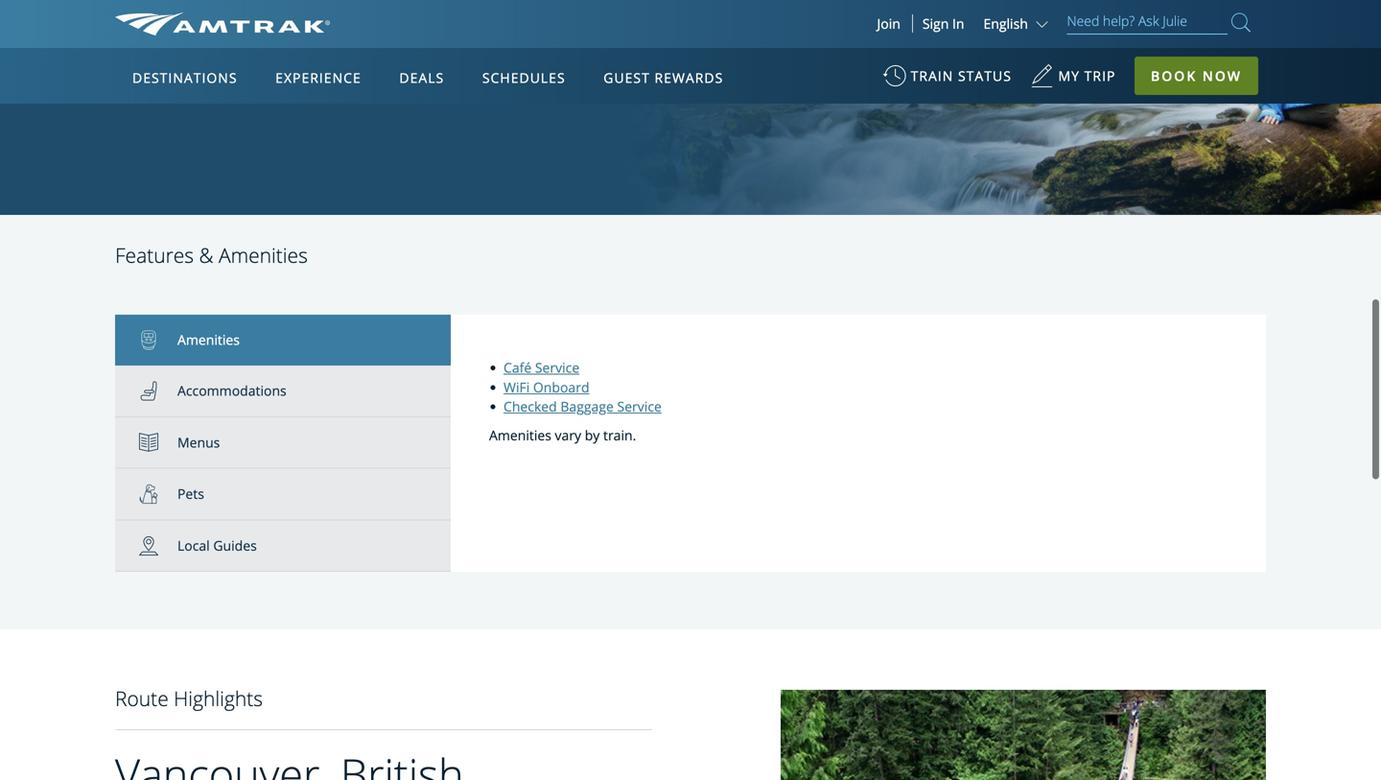 Task type: locate. For each thing, give the bounding box(es) containing it.
amenities inside button
[[178, 331, 240, 349]]

book
[[1152, 67, 1198, 85]]

my
[[1059, 67, 1081, 85]]

deals button
[[392, 51, 452, 105]]

1 vertical spatial service
[[618, 397, 662, 415]]

Please enter your search item search field
[[1068, 10, 1228, 35]]

service up onboard
[[535, 359, 580, 377]]

amenities down checked
[[489, 426, 552, 444]]

experience button
[[268, 51, 369, 105]]

join
[[878, 14, 901, 33]]

amenities list item
[[115, 315, 451, 366]]

amenities for amenities vary by train.
[[489, 426, 552, 444]]

checked
[[504, 397, 557, 415]]

wifi onboard link
[[504, 378, 590, 396]]

guest rewards button
[[596, 51, 732, 105]]

route highlights
[[115, 685, 263, 712]]

book now
[[1152, 67, 1243, 85]]

renard
[[985, 15, 1105, 69]]

join button
[[866, 14, 913, 33]]

café
[[504, 359, 532, 377]]

pictoral icon for pets image
[[139, 485, 178, 504]]

1 horizontal spatial service
[[618, 397, 662, 415]]

features & amenities
[[115, 241, 308, 269]]

sign in button
[[923, 14, 965, 33]]

0 vertical spatial service
[[535, 359, 580, 377]]

pets
[[178, 485, 204, 503]]

café service link
[[504, 359, 580, 377]]

my trip
[[1059, 67, 1116, 85]]

pictoral icon for local-guides image
[[139, 536, 178, 555]]

status
[[959, 67, 1012, 85]]

schedules
[[483, 69, 566, 87]]

amenities up the accommodations
[[178, 331, 240, 349]]

0 horizontal spatial service
[[535, 359, 580, 377]]

2 vertical spatial amenities
[[489, 426, 552, 444]]

application
[[187, 160, 647, 429]]

rewards
[[655, 69, 724, 87]]

service
[[535, 359, 580, 377], [618, 397, 662, 415]]

list
[[115, 315, 451, 572]]

route
[[115, 685, 169, 712]]

menus button
[[115, 417, 451, 469]]

banner containing join
[[0, 0, 1382, 443]]

application inside banner
[[187, 160, 647, 429]]

regions map image
[[187, 160, 647, 429]]

train.
[[604, 426, 637, 444]]

amenities
[[219, 241, 308, 269], [178, 331, 240, 349], [489, 426, 552, 444]]

my trip button
[[1031, 58, 1116, 105]]

banner
[[0, 0, 1382, 443]]

amenities button
[[115, 315, 451, 366]]

pictoral icon for seat image
[[139, 381, 178, 401]]

english
[[984, 14, 1029, 33]]

service up the 'train.'
[[618, 397, 662, 415]]

accommodations
[[178, 381, 287, 400]]

onboard
[[533, 378, 590, 396]]

amenities right &
[[219, 241, 308, 269]]

baggage
[[561, 397, 614, 415]]

café service wifi onboard checked baggage service
[[504, 359, 662, 415]]

guides
[[213, 536, 257, 555]]

trip
[[1085, 67, 1116, 85]]

amenities vary by train.
[[489, 426, 637, 444]]

local
[[178, 536, 210, 555]]

1 vertical spatial amenities
[[178, 331, 240, 349]]

now
[[1203, 67, 1243, 85]]

jules
[[901, 15, 975, 69]]



Task type: vqa. For each thing, say whether or not it's contained in the screenshot.
a
no



Task type: describe. For each thing, give the bounding box(es) containing it.
pictoral icon for train image
[[139, 331, 178, 350]]

search icon image
[[1232, 9, 1251, 36]]

deals
[[400, 69, 445, 87]]

0 vertical spatial amenities
[[219, 241, 308, 269]]

amtrak image
[[115, 12, 330, 35]]

—
[[853, 15, 891, 69]]

list containing amenities
[[115, 315, 451, 572]]

local guides
[[178, 536, 257, 555]]

—                                      jules renard
[[853, 15, 1105, 69]]

local guides button
[[115, 521, 451, 572]]

menus
[[178, 433, 220, 451]]

vary
[[555, 426, 582, 444]]

in
[[953, 14, 965, 33]]

train
[[911, 67, 954, 85]]

guest
[[604, 69, 650, 87]]

highlights
[[174, 685, 263, 712]]

wifi
[[504, 378, 530, 396]]

accommodations button
[[115, 366, 451, 417]]

sign in
[[923, 14, 965, 33]]

experience
[[276, 69, 362, 87]]

schedules link
[[475, 48, 573, 104]]

guest rewards
[[604, 69, 724, 87]]

by
[[585, 426, 600, 444]]

&
[[199, 241, 214, 269]]

english button
[[984, 14, 1053, 33]]

train status link
[[883, 58, 1012, 105]]

amenities for amenities
[[178, 331, 240, 349]]

pictoral icon for menu image
[[139, 433, 178, 452]]

book now button
[[1135, 57, 1259, 95]]

features
[[115, 241, 194, 269]]

pets button
[[115, 469, 451, 521]]

destinations button
[[125, 51, 245, 105]]

checked baggage service link
[[504, 397, 662, 415]]

destinations
[[132, 69, 238, 87]]

train status
[[911, 67, 1012, 85]]

sign
[[923, 14, 949, 33]]



